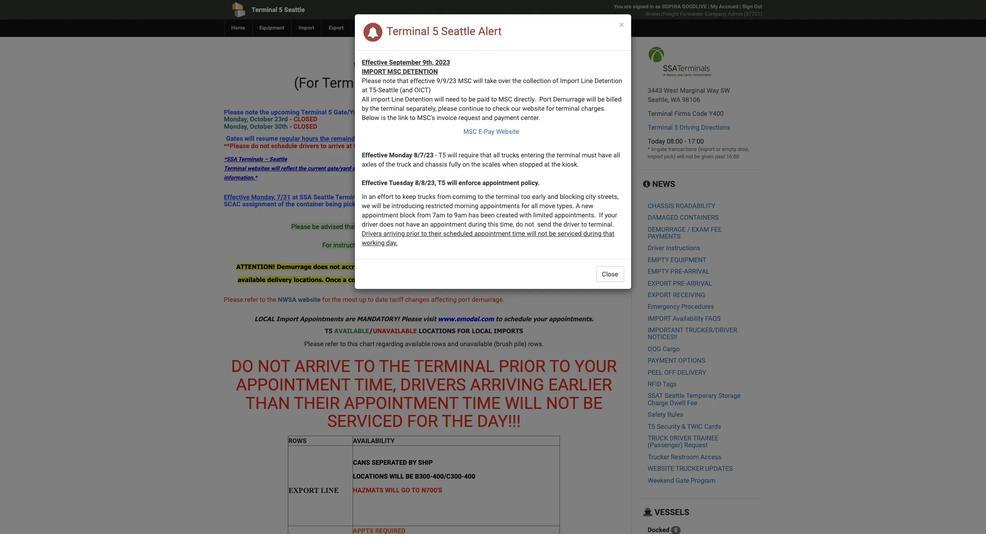 Task type: vqa. For each thing, say whether or not it's contained in the screenshot.
monday
yes



Task type: locate. For each thing, give the bounding box(es) containing it.
1 horizontal spatial for
[[457, 328, 470, 335]]

-
[[290, 116, 292, 123], [289, 123, 292, 130], [685, 138, 686, 145], [435, 152, 437, 159]]

working
[[362, 239, 385, 247]]

do up time
[[516, 221, 523, 228]]

**please
[[224, 142, 249, 150]]

in right signed
[[650, 4, 654, 10]]

0 horizontal spatial container
[[296, 201, 324, 208]]

not right the may
[[548, 166, 556, 172]]

restricted
[[426, 202, 453, 210]]

does up once
[[313, 263, 328, 271]]

website right 'nwsa'
[[298, 296, 321, 304]]

the inside please note the upcoming terminal 5 gate/yard schedule. monday, october 23rd - closed monday, october 30th - closed
[[260, 109, 269, 116]]

can
[[558, 276, 568, 284]]

does up the arriving
[[380, 221, 394, 228]]

require
[[459, 152, 479, 159]]

2 october from the top
[[250, 123, 273, 130]]

please
[[438, 105, 457, 112], [416, 242, 435, 249]]

effective for effective monday 8/7/23
[[362, 152, 388, 159]]

0 vertical spatial msc
[[387, 68, 401, 75]]

locations
[[419, 328, 456, 335], [353, 473, 388, 481]]

2 | from the left
[[740, 4, 741, 10]]

not left rely
[[407, 166, 415, 172]]

regarding
[[376, 341, 403, 348]]

weekend
[[515, 223, 541, 230]]

0 horizontal spatial are
[[345, 316, 355, 323]]

website inside 'effective september 9th, 2023 import msc detention please note that effective 9/9/23 msc will take over the collection of import line detention at t5-seattle (and oict) all import line detention will need to be paid to msc directly.  port demurrage will be billed by the terminal separately, please continue to check our website for terminal charges. below is the link to msc's invoice request and payment center.'
[[522, 105, 545, 112]]

container left being
[[296, 201, 324, 208]]

note inside 'effective september 9th, 2023 import msc detention please note that effective 9/9/23 msc will take over the collection of import line detention at t5-seattle (and oict) all import line detention will need to be paid to msc directly.  port demurrage will be billed by the terminal separately, please continue to check our website for terminal charges. below is the link to msc's invoice request and payment center.'
[[383, 77, 396, 85]]

terminals up we
[[335, 194, 364, 201]]

to inside attention! demurrage does not accrue until containers are moved into deliverable locations. please see chart below for available delivery locations. once a container has been moved to an available location the last free day can be extended.
[[432, 276, 438, 284]]

this inside in an effort to keep trucks from comimg to the terminal too early and blocking city streets, we will be introducing restricted morning appointments for all move types. a new appointment block from 7am to 9am has been created with limited appointments.  if your driver does not have an appointment during this time, do not  send the driver to terminal. drivers arriving prior to their scheduled appointment time will not be serviced during that working day.
[[488, 221, 499, 228]]

available down "into"
[[449, 276, 477, 284]]

5 up 9th,
[[432, 25, 439, 38]]

t5 inside welcome to terminal 5 (for terminal map click here, t5 yard map )
[[475, 75, 491, 91]]

terminals inside *ssa terminals – seattle terminal websites will reflect the current gate/yard schedules. please do not rely on information from outside parties as they may not reflect the most up to date information.*
[[238, 156, 263, 163]]

1 horizontal spatial up
[[598, 166, 605, 172]]

(and
[[400, 86, 413, 94]]

1 vertical spatial an
[[421, 221, 429, 228]]

driver instructions link
[[648, 245, 700, 252]]

that inside weekend gate guidelines please be advised that beginning june 3, 2023 t5 will be open for a fee based weekend gate. this will not affect container free time. for instructions on participation please refer to the weekend gate link .
[[345, 223, 356, 230]]

chart right see
[[565, 263, 581, 271]]

types.
[[557, 202, 574, 210]]

1 vertical spatial are
[[414, 263, 424, 271]]

up up mandatory! on the left
[[359, 296, 366, 304]]

1 horizontal spatial all
[[531, 202, 538, 210]]

gate inside weekend gate guidelines please be advised that beginning june 3, 2023 t5 will be open for a fee based weekend gate. this will not affect container free time. for instructions on participation please refer to the weekend gate link .
[[497, 242, 511, 249]]

terminal up hours
[[301, 109, 327, 116]]

0 vertical spatial please
[[438, 105, 457, 112]]

all
[[366, 194, 377, 201]]

1 vertical spatial has
[[380, 276, 390, 284]]

the right hours
[[320, 135, 329, 142]]

1 horizontal spatial gate
[[676, 477, 689, 485]]

msc
[[387, 68, 401, 75], [458, 77, 472, 85], [499, 96, 512, 103]]

have inside at ssa seattle terminals all trucks must have their license plate and rfid tag properly paired in emodal to the scac assignment of the container being picked up.
[[420, 194, 434, 201]]

note left 23rd at the top left of page
[[245, 109, 258, 116]]

note
[[383, 77, 396, 85], [245, 109, 258, 116]]

seattle down tags
[[665, 393, 685, 400]]

1 horizontal spatial do
[[399, 166, 405, 172]]

/
[[688, 226, 690, 233], [369, 328, 373, 335]]

weekend inside the chassis roadability damaged containers demurrage / exam fee payments driver instructions empty equipment empty pre-arrival export pre-arrival export receiving emergency procedures import availability faqs important trucker/driver notices!! oog cargo payment options peel off delivery rfid tags ssat seattle temporary storage charge dwell fee safety rules t5 security & twic cards truck driver trainee (passenger) request trucker restroom access website trucker updates weekend gate program
[[648, 477, 674, 485]]

as inside *ssa terminals – seattle terminal websites will reflect the current gate/yard schedules. please do not rely on information from outside parties as they may not reflect the most up to date information.*
[[517, 166, 523, 172]]

0 horizontal spatial weekend
[[469, 242, 496, 249]]

please left visit
[[401, 316, 421, 323]]

trucks inside in an effort to keep trucks from comimg to the terminal too early and blocking city streets, we will be introducing restricted morning appointments for all move types. a new appointment block from 7am to 9am has been created with limited appointments.  if your driver does not have an appointment during this time, do not  send the driver to terminal. drivers arriving prior to their scheduled appointment time will not be serviced during that working day.
[[418, 193, 436, 201]]

the
[[512, 77, 522, 85], [370, 105, 379, 112], [260, 109, 269, 116], [388, 114, 397, 122], [320, 135, 329, 142], [354, 142, 363, 150], [546, 152, 555, 159], [386, 161, 395, 168], [471, 161, 481, 168], [552, 161, 561, 168], [298, 166, 306, 172], [575, 166, 583, 172], [485, 193, 494, 201], [610, 194, 620, 201], [286, 201, 295, 208], [553, 221, 562, 228], [459, 242, 468, 249], [505, 276, 516, 284], [267, 296, 276, 304], [332, 296, 341, 304]]

please refer to the nwsa website for the most up to date tariff changes affecting port demurrage.
[[224, 296, 505, 304]]

gate up 8/7/23
[[416, 142, 429, 150]]

of inside - t5 will require that all trucks entering the terminal must have all axles of the truck and chassis fully on the scales when stopped at the kiosk.
[[379, 161, 385, 168]]

available down attention!
[[238, 276, 266, 284]]

2 horizontal spatial are
[[624, 4, 632, 10]]

b300-
[[415, 473, 433, 481]]

have
[[598, 152, 612, 159], [420, 194, 434, 201], [406, 221, 420, 228]]

0 horizontal spatial free
[[452, 232, 463, 240]]

trucks inside - t5 will require that all trucks entering the terminal must have all axles of the truck and chassis fully on the scales when stopped at the kiosk.
[[502, 152, 519, 159]]

all inside in an effort to keep trucks from comimg to the terminal too early and blocking city streets, we will be introducing restricted morning appointments for all move types. a new appointment block from 7am to 9am has been created with limited appointments.  if your driver does not have an appointment during this time, do not  send the driver to terminal. drivers arriving prior to their scheduled appointment time will not be serviced during that working day.
[[531, 202, 538, 210]]

demurrage
[[553, 96, 585, 103], [277, 263, 312, 271]]

the left kiosk.
[[552, 161, 561, 168]]

be inside do not arrive to the terminal prior to your appointment time, drivers arriving earlier than their appointment time will not be serviced for the day!!!
[[583, 394, 603, 413]]

1 horizontal spatial import
[[648, 154, 663, 160]]

been down containers
[[392, 276, 407, 284]]

0 vertical spatial during
[[468, 221, 486, 228]]

scac
[[224, 201, 241, 208]]

1 vertical spatial up
[[359, 296, 366, 304]]

gate inside today                                                                                                                                                                                                                                                                                                                                                                                                                                                                                                                                                                                                                                                                                                           08:00 - 17:00 * in-gate transactions (export or empty drop, import pick) will not be given past 16:00
[[657, 147, 667, 153]]

october left 23rd at the top left of page
[[250, 116, 273, 123]]

1 october from the top
[[250, 116, 273, 123]]

effective for effective tuesday 8/8/23, t5 will enforce appointment policy.
[[362, 179, 388, 187]]

0 horizontal spatial demurrage
[[277, 263, 312, 271]]

0 vertical spatial will
[[505, 394, 542, 413]]

from down require
[[465, 166, 477, 172]]

chassis roadability damaged containers demurrage / exam fee payments driver instructions empty equipment empty pre-arrival export pre-arrival export receiving emergency procedures import availability faqs important trucker/driver notices!! oog cargo payment options peel off delivery rfid tags ssat seattle temporary storage charge dwell fee safety rules t5 security & twic cards truck driver trainee (passenger) request trucker restroom access website trucker updates weekend gate program
[[648, 202, 741, 485]]

1 horizontal spatial please
[[438, 105, 457, 112]]

1 horizontal spatial |
[[740, 4, 741, 10]]

location
[[479, 276, 504, 284]]

5 for terminal 5 seattle
[[279, 6, 283, 13]]

locations inside local import appointments are mandatory! please visit www.emodal.com to schedule your appointments. t5 available / unavailable locations for local imports
[[419, 328, 456, 335]]

and up move
[[548, 193, 558, 201]]

attention!
[[236, 263, 275, 271]]

for inside in an effort to keep trucks from comimg to the terminal too early and blocking city streets, we will be introducing restricted morning appointments for all move types. a new appointment block from 7am to 9am has been created with limited appointments.  if your driver does not have an appointment during this time, do not  send the driver to terminal. drivers arriving prior to their scheduled appointment time will not be serviced during that working day.
[[522, 202, 530, 210]]

1 horizontal spatial note
[[383, 77, 396, 85]]

1 horizontal spatial to
[[412, 487, 420, 495]]

do down monday
[[399, 166, 405, 172]]

weekend down time.
[[469, 242, 496, 249]]

terminals
[[365, 142, 392, 150]]

effective for effective september 9th, 2023 import msc detention please note that effective 9/9/23 msc will take over the collection of import line detention at t5-seattle (and oict) all import line detention will need to be paid to msc directly.  port demurrage will be billed by the terminal separately, please continue to check our website for terminal charges. below is the link to msc's invoice request and payment center.
[[362, 59, 388, 66]]

axles
[[362, 161, 377, 168]]

1 horizontal spatial schedule
[[504, 316, 531, 323]]

please inside weekend gate guidelines please be advised that beginning june 3, 2023 t5 will be open for a fee based weekend gate. this will not affect container free time. for instructions on participation please refer to the weekend gate link .
[[291, 223, 311, 230]]

terminal firms code y400
[[648, 110, 724, 117]]

your inside in an effort to keep trucks from comimg to the terminal too early and blocking city streets, we will be introducing restricted morning appointments for all move types. a new appointment block from 7am to 9am has been created with limited appointments.  if your driver does not have an appointment during this time, do not  send the driver to terminal. drivers arriving prior to their scheduled appointment time will not be serviced during that working day.
[[605, 212, 617, 219]]

the
[[379, 357, 410, 377], [442, 412, 473, 432]]

dwell
[[670, 400, 686, 407]]

/ inside the chassis roadability damaged containers demurrage / exam fee payments driver instructions empty equipment empty pre-arrival export pre-arrival export receiving emergency procedures import availability faqs important trucker/driver notices!! oog cargo payment options peel off delivery rfid tags ssat seattle temporary storage charge dwell fee safety rules t5 security & twic cards truck driver trainee (passenger) request trucker restroom access website trucker updates weekend gate program
[[688, 226, 690, 233]]

0 vertical spatial for
[[457, 328, 470, 335]]

of inside 'effective september 9th, 2023 import msc detention please note that effective 9/9/23 msc will take over the collection of import line detention at t5-seattle (and oict) all import line detention will need to be paid to msc directly.  port demurrage will be billed by the terminal separately, please continue to check our website for terminal charges. below is the link to msc's invoice request and payment center.'
[[553, 77, 559, 85]]

moved up changes
[[409, 276, 430, 284]]

will left 'go'
[[385, 487, 400, 495]]

effective down terminals
[[362, 152, 388, 159]]

and
[[482, 114, 493, 122], [413, 161, 424, 168], [548, 193, 558, 201], [489, 194, 499, 201], [448, 341, 458, 348]]

1 vertical spatial 2023
[[410, 223, 424, 230]]

that inside - t5 will require that all trucks entering the terminal must have all axles of the truck and chassis fully on the scales when stopped at the kiosk.
[[480, 152, 492, 159]]

pile)
[[514, 341, 527, 348]]

appointments
[[300, 316, 343, 323]]

seattle inside 'effective september 9th, 2023 import msc detention please note that effective 9/9/23 msc will take over the collection of import line detention at t5-seattle (and oict) all import line detention will need to be paid to msc directly.  port demurrage will be billed by the terminal separately, please continue to check our website for terminal charges. below is the link to msc's invoice request and payment center.'
[[378, 86, 398, 94]]

1 vertical spatial trucks
[[418, 193, 436, 201]]

date
[[612, 166, 623, 172], [375, 296, 388, 304]]

gate down today
[[657, 147, 667, 153]]

effective up t5-
[[362, 59, 388, 66]]

gates
[[226, 135, 243, 142]]

import down 'nwsa'
[[276, 316, 298, 323]]

1 vertical spatial does
[[313, 263, 328, 271]]

2 vertical spatial export
[[288, 487, 319, 495]]

upcoming
[[271, 109, 300, 116]]

demurrage inside 'effective september 9th, 2023 import msc detention please note that effective 9/9/23 msc will take over the collection of import line detention at t5-seattle (and oict) all import line detention will need to be paid to msc directly.  port demurrage will be billed by the terminal separately, please continue to check our website for terminal charges. below is the link to msc's invoice request and payment center.'
[[553, 96, 585, 103]]

those
[[370, 135, 386, 142]]

1 horizontal spatial has
[[469, 212, 479, 219]]

prior up monday
[[394, 142, 407, 150]]

to up rfid tag link link
[[395, 193, 401, 201]]

1 vertical spatial date
[[375, 296, 388, 304]]

your up rows.
[[533, 316, 547, 323]]

rfid tags link
[[648, 381, 677, 388]]

9/9/23
[[437, 77, 457, 85]]

2 horizontal spatial import
[[560, 77, 579, 85]]

has inside attention! demurrage does not accrue until containers are moved into deliverable locations. please see chart below for available delivery locations. once a container has been moved to an available location the last free day can be extended.
[[380, 276, 390, 284]]

- right 30th in the top of the page
[[289, 123, 292, 130]]

a left fee
[[480, 223, 484, 230]]

trucks up when
[[502, 152, 519, 159]]

0
[[675, 528, 678, 534]]

t5 right 8/8/23,
[[438, 179, 446, 187]]

their
[[435, 194, 449, 201], [429, 230, 442, 238]]

for
[[546, 105, 554, 112], [522, 202, 530, 210], [471, 223, 479, 230], [603, 263, 612, 271], [322, 296, 330, 304]]

please up invoice
[[438, 105, 457, 112]]

0 vertical spatial chart
[[565, 263, 581, 271]]

time
[[513, 230, 525, 238]]

please inside 'effective september 9th, 2023 import msc detention please note that effective 9/9/23 msc will take over the collection of import line detention at t5-seattle (and oict) all import line detention will need to be paid to msc directly.  port demurrage will be billed by the terminal separately, please continue to check our website for terminal charges. below is the link to msc's invoice request and payment center.'
[[438, 105, 457, 112]]

terminal 5 seattle
[[252, 6, 305, 13]]

does inside attention! demurrage does not accrue until containers are moved into deliverable locations. please see chart below for available delivery locations. once a container has been moved to an available location the last free day can be extended.
[[313, 263, 328, 271]]

a right once
[[343, 276, 347, 284]]

most inside *ssa terminals – seattle terminal websites will reflect the current gate/yard schedules. please do not rely on information from outside parties as they may not reflect the most up to date information.*
[[584, 166, 597, 172]]

do inside in an effort to keep trucks from comimg to the terminal too early and blocking city streets, we will be introducing restricted morning appointments for all move types. a new appointment block from 7am to 9am has been created with limited appointments.  if your driver does not have an appointment during this time, do not  send the driver to terminal. drivers arriving prior to their scheduled appointment time will not be serviced during that working day.
[[516, 221, 523, 228]]

effective
[[410, 77, 435, 85]]

streets,
[[598, 193, 619, 201]]

containers
[[680, 214, 719, 221]]

gate inside gates will resume regular hours the remainder of those weeks unless otherwise noted. **please do not schedule drivers to arrive at the terminals prior to gate opening at 8:00 am!**
[[416, 142, 429, 150]]

truck
[[648, 435, 668, 442]]

0 vertical spatial their
[[435, 194, 449, 201]]

1 horizontal spatial your
[[605, 212, 617, 219]]

tag
[[390, 201, 401, 208]]

will inside today                                                                                                                                                                                                                                                                                                                                                                                                                                                                                                                                                                                                                                                                                                           08:00 - 17:00 * in-gate transactions (export or empty drop, import pick) will not be given past 16:00
[[677, 154, 685, 160]]

0 vertical spatial free
[[452, 232, 463, 240]]

terminal down seattle,
[[648, 110, 673, 117]]

your
[[605, 212, 617, 219], [533, 316, 547, 323]]

1 horizontal spatial during
[[583, 230, 602, 238]]

400/c300-
[[433, 473, 464, 481]]

export left line
[[288, 487, 319, 495]]

trainee
[[693, 435, 719, 442]]

0 vertical spatial from
[[465, 166, 477, 172]]

0 horizontal spatial be
[[406, 473, 413, 481]]

schedule up imports
[[504, 316, 531, 323]]

2 horizontal spatial container
[[423, 232, 450, 240]]

please inside *ssa terminals – seattle terminal websites will reflect the current gate/yard schedules. please do not rely on information from outside parties as they may not reflect the most up to date information.*
[[381, 166, 398, 172]]

1 horizontal spatial driver
[[564, 221, 580, 228]]

october up resume
[[250, 123, 273, 130]]

0 horizontal spatial line
[[391, 96, 404, 103]]

of
[[553, 77, 559, 85], [362, 135, 368, 142], [379, 161, 385, 168], [278, 201, 284, 208]]

will down prior
[[505, 394, 542, 413]]

local import appointments are mandatory! please visit www.emodal.com to schedule your appointments. t5 available / unavailable locations for local imports
[[255, 316, 594, 335]]

0 vertical spatial prior
[[394, 142, 407, 150]]

0 vertical spatial export
[[648, 280, 672, 287]]

trucks
[[502, 152, 519, 159], [418, 193, 436, 201]]

the right send
[[553, 221, 562, 228]]

for down www.emodal.com link
[[457, 328, 470, 335]]

are up available
[[345, 316, 355, 323]]

time.
[[465, 232, 479, 240]]

0 horizontal spatial on
[[369, 242, 376, 249]]

pre- down empty pre-arrival link
[[673, 280, 687, 287]]

please up t5-
[[362, 77, 381, 85]]

to down available
[[340, 341, 346, 348]]

otherwise
[[429, 135, 457, 142]]

1 vertical spatial will
[[390, 473, 404, 481]]

1 vertical spatial locations.
[[294, 276, 324, 284]]

1 horizontal spatial container
[[348, 276, 378, 284]]

will inside do not arrive to the terminal prior to your appointment time, drivers arriving earlier than their appointment time will not be serviced for the day!!!
[[505, 394, 542, 413]]

have inside in an effort to keep trucks from comimg to the terminal too early and blocking city streets, we will be introducing restricted morning appointments for all move types. a new appointment block from 7am to 9am has been created with limited appointments.  if your driver does not have an appointment during this time, do not  send the driver to terminal. drivers arriving prior to their scheduled appointment time will not be serviced during that working day.
[[406, 221, 420, 228]]

0 vertical spatial this
[[488, 221, 499, 228]]

up
[[598, 166, 605, 172], [359, 296, 366, 304]]

trucker
[[676, 466, 704, 473]]

serviced
[[558, 230, 582, 238]]

1 horizontal spatial locations.
[[499, 263, 529, 271]]

gate inside the chassis roadability damaged containers demurrage / exam fee payments driver instructions empty equipment empty pre-arrival export pre-arrival export receiving emergency procedures import availability faqs important trucker/driver notices!! oog cargo payment options peel off delivery rfid tags ssat seattle temporary storage charge dwell fee safety rules t5 security & twic cards truck driver trainee (passenger) request trucker restroom access website trucker updates weekend gate program
[[676, 477, 689, 485]]

of right "axles"
[[379, 161, 385, 168]]

ssat
[[648, 393, 663, 400]]

terminal inside in an effort to keep trucks from comimg to the terminal too early and blocking city streets, we will be introducing restricted morning appointments for all move types. a new appointment block from 7am to 9am has been created with limited appointments.  if your driver does not have an appointment during this time, do not  send the driver to terminal. drivers arriving prior to their scheduled appointment time will not be serviced during that working day.
[[496, 193, 520, 201]]

terminal
[[252, 6, 277, 13], [387, 25, 430, 38], [430, 60, 484, 76], [322, 75, 376, 91], [301, 109, 327, 116], [648, 110, 673, 117], [648, 124, 673, 131], [224, 166, 246, 172]]

be right can
[[570, 276, 578, 284]]

import inside 'effective september 9th, 2023 import msc detention please note that effective 9/9/23 msc will take over the collection of import line detention at t5-seattle (and oict) all import line detention will need to be paid to msc directly.  port demurrage will be billed by the terminal separately, please continue to check our website for terminal charges. below is the link to msc's invoice request and payment center.'
[[371, 96, 390, 103]]

exam
[[692, 226, 709, 233]]

import availability faqs link
[[648, 315, 721, 322]]

been inside attention! demurrage does not accrue until containers are moved into deliverable locations. please see chart below for available delivery locations. once a container has been moved to an available location the last free day can be extended.
[[392, 276, 407, 284]]

ship image
[[643, 509, 653, 517]]

1 vertical spatial gate
[[676, 477, 689, 485]]

1 | from the left
[[708, 4, 710, 10]]

1 horizontal spatial does
[[380, 221, 394, 228]]

m
[[464, 128, 469, 135]]

at inside 'effective september 9th, 2023 import msc detention please note that effective 9/9/23 msc will take over the collection of import line detention at t5-seattle (and oict) all import line detention will need to be paid to msc directly.  port demurrage will be billed by the terminal separately, please continue to check our website for terminal charges. below is the link to msc's invoice request and payment center.'
[[362, 86, 368, 94]]

1 horizontal spatial be
[[583, 394, 603, 413]]

demurrage down ')' on the top right of page
[[553, 96, 585, 103]]

note down welcome
[[383, 77, 396, 85]]

mandatory!
[[357, 316, 400, 323]]

will inside *ssa terminals – seattle terminal websites will reflect the current gate/yard schedules. please do not rely on information from outside parties as they may not reflect the most up to date information.*
[[271, 166, 279, 172]]

t5 down gate on the top left
[[426, 223, 433, 230]]

8/7/23
[[414, 152, 434, 159]]

terminal inside please note the upcoming terminal 5 gate/yard schedule. monday, october 23rd - closed monday, october 30th - closed
[[301, 109, 327, 116]]

locations up hazmats
[[353, 473, 388, 481]]

terminal.
[[589, 221, 614, 228]]

1 horizontal spatial not
[[546, 394, 579, 413]]

1 vertical spatial locations
[[353, 473, 388, 481]]

your right if
[[605, 212, 617, 219]]

for down drivers
[[407, 412, 438, 432]]

have inside - t5 will require that all trucks entering the terminal must have all axles of the truck and chassis fully on the scales when stopped at the kiosk.
[[598, 152, 612, 159]]

arriving
[[384, 230, 405, 238]]

5 inside please note the upcoming terminal 5 gate/yard schedule. monday, october 23rd - closed monday, october 30th - closed
[[328, 109, 332, 116]]

5 left driving
[[675, 124, 678, 131]]

0 horizontal spatial trucks
[[418, 193, 436, 201]]

will for n700's
[[385, 487, 400, 495]]

1 vertical spatial website
[[298, 296, 321, 304]]

the up the appointments
[[485, 193, 494, 201]]

link inside weekend gate guidelines please be advised that beginning june 3, 2023 t5 will be open for a fee based weekend gate. this will not affect container free time. for instructions on participation please refer to the weekend gate link .
[[512, 242, 524, 249]]

0 vertical spatial your
[[605, 212, 617, 219]]

2 vertical spatial have
[[406, 221, 420, 228]]

to for n700's
[[412, 487, 420, 495]]

1 vertical spatial import
[[648, 154, 663, 160]]

be down the 'your'
[[583, 394, 603, 413]]

0 horizontal spatial link
[[402, 201, 415, 208]]

0 horizontal spatial in
[[573, 194, 578, 201]]

1 vertical spatial your
[[533, 316, 547, 323]]

to for the
[[354, 357, 375, 377]]

options
[[679, 357, 706, 365]]

0 vertical spatial terminals
[[238, 156, 263, 163]]

1 vertical spatial terminals
[[335, 194, 364, 201]]

will right websites
[[271, 166, 279, 172]]

(for
[[294, 75, 319, 91]]

for up time.
[[471, 223, 479, 230]]

rfid inside the chassis roadability damaged containers demurrage / exam fee payments driver instructions empty equipment empty pre-arrival export pre-arrival export receiving emergency procedures import availability faqs important trucker/driver notices!! oog cargo payment options peel off delivery rfid tags ssat seattle temporary storage charge dwell fee safety rules t5 security & twic cards truck driver trainee (passenger) request trucker restroom access website trucker updates weekend gate program
[[648, 381, 661, 388]]

1 vertical spatial line
[[391, 96, 404, 103]]

at
[[362, 86, 368, 94], [346, 142, 352, 150], [456, 142, 462, 150], [544, 161, 550, 168], [292, 194, 298, 201]]

been up fee
[[481, 212, 495, 219]]

terminal up kiosk.
[[557, 152, 580, 159]]

day
[[545, 276, 556, 284]]

refer
[[436, 242, 450, 249], [245, 296, 258, 304], [325, 341, 339, 348]]

their inside in an effort to keep trucks from comimg to the terminal too early and blocking city streets, we will be introducing restricted morning appointments for all move types. a new appointment block from 7am to 9am has been created with limited appointments.  if your driver does not have an appointment during this time, do not  send the driver to terminal. drivers arriving prior to their scheduled appointment time will not be serviced during that working day.
[[429, 230, 442, 238]]

chassis
[[425, 161, 447, 168]]

2 horizontal spatial msc
[[499, 96, 512, 103]]

date up the streets,
[[612, 166, 623, 172]]

link
[[402, 201, 415, 208], [512, 242, 524, 249]]

october
[[250, 116, 273, 123], [250, 123, 273, 130]]

license
[[450, 194, 471, 201]]

in inside you are signed in as sophia goodlive | my account | sign out broker/freight forwarder company admin (57721)
[[650, 4, 654, 10]]

0 horizontal spatial gate
[[416, 142, 429, 150]]

not inside today                                                                                                                                                                                                                                                                                                                                                                                                                                                                                                                                                                                                                                                                                                           08:00 - 17:00 * in-gate transactions (export or empty drop, import pick) will not be given past 16:00
[[686, 154, 693, 160]]

are inside you are signed in as sophia goodlive | my account | sign out broker/freight forwarder company admin (57721)
[[624, 4, 632, 10]]

company
[[705, 11, 727, 17]]

an up affect
[[421, 221, 429, 228]]

has down morning
[[469, 212, 479, 219]]

1 horizontal spatial weekend
[[648, 477, 674, 485]]

your inside local import appointments are mandatory! please visit www.emodal.com to schedule your appointments. t5 available / unavailable locations for local imports
[[533, 316, 547, 323]]

terminal inside *ssa terminals – seattle terminal websites will reflect the current gate/yard schedules. please do not rely on information from outside parties as they may not reflect the most up to date information.*
[[224, 166, 246, 172]]

0 vertical spatial does
[[380, 221, 394, 228]]

1 vertical spatial the
[[442, 412, 473, 432]]

1 horizontal spatial reflect
[[558, 166, 574, 172]]

up inside *ssa terminals – seattle terminal websites will reflect the current gate/yard schedules. please do not rely on information from outside parties as they may not reflect the most up to date information.*
[[598, 166, 605, 172]]

rfid up the appointments
[[501, 194, 515, 201]]

terminal 5 driving directions link
[[648, 124, 730, 131]]

1 vertical spatial in
[[573, 194, 578, 201]]

an right in
[[369, 193, 376, 201]]

please up 'arrive'
[[304, 341, 324, 348]]

1 horizontal spatial terminals
[[335, 194, 364, 201]]

1 driver from the left
[[362, 221, 378, 228]]

arrival up receiving
[[687, 280, 712, 287]]

does
[[380, 221, 394, 228], [313, 263, 328, 271]]

- right 23rd at the top left of page
[[290, 116, 292, 123]]

in
[[650, 4, 654, 10], [573, 194, 578, 201]]

sw
[[721, 87, 730, 94]]

to up the streets,
[[606, 166, 611, 172]]

during down terminal.
[[583, 230, 602, 238]]

effective down information.*
[[224, 194, 250, 201]]

1 horizontal spatial available
[[405, 341, 430, 348]]

0 horizontal spatial |
[[708, 4, 710, 10]]

(brush
[[494, 341, 513, 348]]

to right 'city' on the right top of page
[[603, 194, 609, 201]]

link down time
[[512, 242, 524, 249]]

refer for please refer to the nwsa website for the most up to date tariff changes affecting port demurrage.
[[245, 296, 258, 304]]

chart inside attention! demurrage does not accrue until containers are moved into deliverable locations. please see chart below for available delivery locations. once a container has been moved to an available location the last free day can be extended.
[[565, 263, 581, 271]]

time,
[[354, 376, 396, 395]]

5 inside welcome to terminal 5 (for terminal map click here, t5 yard map )
[[487, 60, 495, 76]]

0 horizontal spatial local
[[255, 316, 275, 323]]

the left 23rd at the top left of page
[[260, 109, 269, 116]]

1 vertical spatial as
[[517, 166, 523, 172]]

nwsa
[[278, 296, 296, 304]]

t5 down opening at the top left
[[439, 152, 446, 159]]

1 horizontal spatial refer
[[325, 341, 339, 348]]

extended.
[[580, 276, 611, 284]]

0 vertical spatial a
[[480, 223, 484, 230]]

0 vertical spatial arrival
[[684, 268, 710, 276]]

0 vertical spatial pre-
[[671, 268, 684, 276]]

not inside weekend gate guidelines please be advised that beginning june 3, 2023 t5 will be open for a fee based weekend gate. this will not affect container free time. for instructions on participation please refer to the weekend gate link .
[[394, 232, 403, 240]]

1 vertical spatial refer
[[245, 296, 258, 304]]

1 vertical spatial arrival
[[687, 280, 712, 287]]

will right gates
[[245, 135, 255, 142]]

collection
[[523, 77, 551, 85]]

2 map from the left
[[525, 75, 553, 91]]

0 vertical spatial have
[[598, 152, 612, 159]]

1 vertical spatial note
[[245, 109, 258, 116]]

of inside gates will resume regular hours the remainder of those weeks unless otherwise noted. **please do not schedule drivers to arrive at the terminals prior to gate opening at 8:00 am!**
[[362, 135, 368, 142]]

2 vertical spatial import
[[276, 316, 298, 323]]

access
[[701, 454, 722, 461]]

gate down trucker
[[676, 477, 689, 485]]

transactions
[[669, 147, 697, 153]]

5 up take
[[487, 60, 495, 76]]

seattle inside at ssa seattle terminals all trucks must have their license plate and rfid tag properly paired in emodal to the scac assignment of the container being picked up.
[[313, 194, 334, 201]]

1 vertical spatial container
[[423, 232, 450, 240]]

deliverable
[[463, 263, 497, 271]]

1 empty from the top
[[648, 256, 669, 264]]

1 horizontal spatial map
[[525, 75, 553, 91]]

to down available
[[354, 357, 375, 377]]

the down must
[[575, 166, 583, 172]]

0 vertical spatial 2023
[[435, 59, 450, 66]]

for up with
[[522, 202, 530, 210]]

1 vertical spatial msc
[[458, 77, 472, 85]]

closed
[[294, 116, 318, 123], [294, 123, 317, 130]]

please down affect
[[416, 242, 435, 249]]

1 horizontal spatial in
[[650, 4, 654, 10]]

will down information
[[447, 179, 457, 187]]

0 horizontal spatial up
[[359, 296, 366, 304]]



Task type: describe. For each thing, give the bounding box(es) containing it.
tag
[[516, 194, 526, 201]]

do inside *ssa terminals – seattle terminal websites will reflect the current gate/yard schedules. please do not rely on information from outside parties as they may not reflect the most up to date information.*
[[399, 166, 405, 172]]

appointment up the beginning
[[362, 212, 398, 219]]

will left need
[[434, 96, 444, 103]]

seattle up import link
[[284, 6, 305, 13]]

0 vertical spatial moved
[[426, 263, 447, 271]]

and right rows
[[448, 341, 458, 348]]

picked
[[343, 201, 363, 208]]

am!**
[[478, 142, 494, 150]]

from inside *ssa terminals – seattle terminal websites will reflect the current gate/yard schedules. please do not rely on information from outside parties as they may not reflect the most up to date information.*
[[465, 166, 477, 172]]

will for 400/c300-
[[390, 473, 404, 481]]

to inside welcome to terminal 5 (for terminal map click here, t5 yard map )
[[414, 60, 427, 76]]

as inside you are signed in as sophia goodlive | my account | sign out broker/freight forwarder company admin (57721)
[[655, 4, 661, 10]]

be down send
[[549, 230, 556, 238]]

seattle inside the chassis roadability damaged containers demurrage / exam fee payments driver instructions empty equipment empty pre-arrival export pre-arrival export receiving emergency procedures import availability faqs important trucker/driver notices!! oog cargo payment options peel off delivery rfid tags ssat seattle temporary storage charge dwell fee safety rules t5 security & twic cards truck driver trainee (passenger) request trucker restroom access website trucker updates weekend gate program
[[665, 393, 685, 400]]

16:00
[[726, 154, 739, 160]]

websites
[[247, 166, 270, 172]]

be up charges.
[[598, 96, 605, 103]]

terminal up today
[[648, 124, 673, 131]]

here,
[[442, 75, 471, 91]]

1 horizontal spatial detention
[[595, 77, 622, 85]]

fee
[[711, 226, 722, 233]]

please inside 'effective september 9th, 2023 import msc detention please note that effective 9/9/23 msc will take over the collection of import line detention at t5-seattle (and oict) all import line detention will need to be paid to msc directly.  port demurrage will be billed by the terminal separately, please continue to check our website for terminal charges. below is the link to msc's invoice request and payment center.'
[[362, 77, 381, 85]]

import inside 'effective september 9th, 2023 import msc detention please note that effective 9/9/23 msc will take over the collection of import line detention at t5-seattle (and oict) all import line detention will need to be paid to msc directly.  port demurrage will be billed by the terminal separately, please continue to check our website for terminal charges. below is the link to msc's invoice request and payment center.'
[[362, 68, 386, 75]]

remainder
[[331, 135, 361, 142]]

08:00
[[667, 138, 683, 145]]

to left 'nwsa'
[[260, 296, 266, 304]]

2 vertical spatial msc
[[499, 96, 512, 103]]

5 for terminal 5 seattle alert
[[432, 25, 439, 38]]

the right is
[[388, 114, 397, 122]]

refer inside weekend gate guidelines please be advised that beginning june 3, 2023 t5 will be open for a fee based weekend gate. this will not affect container free time. for instructions on participation please refer to the weekend gate link .
[[436, 242, 450, 249]]

0 horizontal spatial website
[[298, 296, 321, 304]]

0 horizontal spatial msc
[[387, 68, 401, 75]]

- inside today                                                                                                                                                                                                                                                                                                                                                                                                                                                                                                                                                                                                                                                                                                           08:00 - 17:00 * in-gate transactions (export or empty drop, import pick) will not be given past 16:00
[[685, 138, 686, 145]]

0 horizontal spatial not
[[258, 357, 290, 377]]

and inside - t5 will require that all trucks entering the terminal must have all axles of the truck and chassis fully on the scales when stopped at the kiosk.
[[413, 161, 424, 168]]

1 vertical spatial this
[[348, 341, 358, 348]]

into
[[449, 263, 461, 271]]

demurrage
[[648, 226, 686, 233]]

t5 inside weekend gate guidelines please be advised that beginning june 3, 2023 t5 will be open for a fee based weekend gate. this will not affect container free time. for instructions on participation please refer to the weekend gate link .
[[426, 223, 433, 230]]

directions
[[701, 124, 730, 131]]

1 horizontal spatial msc
[[458, 77, 472, 85]]

not inside attention! demurrage does not accrue until containers are moved into deliverable locations. please see chart below for available delivery locations. once a container has been moved to an available location the last free day can be extended.
[[330, 263, 340, 271]]

3443 west marginal way sw seattle, wa 98106
[[648, 87, 730, 104]]

my account link
[[711, 4, 739, 10]]

container inside at ssa seattle terminals all trucks must have their license plate and rfid tag properly paired in emodal to the scac assignment of the container being picked up.
[[296, 201, 324, 208]]

please inside please note the upcoming terminal 5 gate/yard schedule. monday, october 23rd - closed monday, october 30th - closed
[[224, 109, 244, 116]]

appointment down 7am
[[430, 221, 467, 228]]

import inside today                                                                                                                                                                                                                                                                                                                                                                                                                                                                                                                                                                                                                                                                                                           08:00 - 17:00 * in-gate transactions (export or empty drop, import pick) will not be given past 16:00
[[648, 154, 663, 160]]

0 vertical spatial the
[[379, 357, 410, 377]]

rfid tag link link
[[375, 201, 416, 208]]

cans seperated by ship
[[353, 460, 433, 467]]

the right by
[[370, 105, 379, 112]]

prior
[[499, 357, 546, 377]]

0 vertical spatial line
[[581, 77, 593, 85]]

terminal up september
[[387, 25, 430, 38]]

to left 9am
[[447, 212, 453, 219]]

at inside at ssa seattle terminals all trucks must have their license plate and rfid tag properly paired in emodal to the scac assignment of the container being picked up.
[[292, 194, 298, 201]]

of inside at ssa seattle terminals all trucks must have their license plate and rfid tag properly paired in emodal to the scac assignment of the container being picked up.
[[278, 201, 284, 208]]

0 horizontal spatial available
[[238, 276, 266, 284]]

that inside 'effective september 9th, 2023 import msc detention please note that effective 9/9/23 msc will take over the collection of import line detention at t5-seattle (and oict) all import line detention will need to be paid to msc directly.  port demurrage will be billed by the terminal separately, please continue to check our website for terminal charges. below is the link to msc's invoice request and payment center.'
[[397, 77, 409, 85]]

to inside local import appointments are mandatory! please visit www.emodal.com to schedule your appointments. t5 available / unavailable locations for local imports
[[496, 316, 502, 323]]

their inside at ssa seattle terminals all trucks must have their license plate and rfid tag properly paired in emodal to the scac assignment of the container being picked up.
[[435, 194, 449, 201]]

0 horizontal spatial during
[[468, 221, 486, 228]]

weekend inside weekend gate guidelines please be advised that beginning june 3, 2023 t5 will be open for a fee based weekend gate. this will not affect container free time. for instructions on participation please refer to the weekend gate link .
[[469, 242, 496, 249]]

drop,
[[738, 147, 749, 153]]

need
[[446, 96, 460, 103]]

1 horizontal spatial an
[[421, 221, 429, 228]]

arrive
[[294, 357, 350, 377]]

1 vertical spatial moved
[[409, 276, 430, 284]]

hours
[[302, 135, 318, 142]]

be left advised in the left of the page
[[312, 223, 319, 230]]

broker/freight
[[646, 11, 679, 17]]

2 closed from the top
[[294, 123, 317, 130]]

the down once
[[332, 296, 341, 304]]

import inside local import appointments are mandatory! please visit www.emodal.com to schedule your appointments. t5 available / unavailable locations for local imports
[[276, 316, 298, 323]]

for inside attention! demurrage does not accrue until containers are moved into deliverable locations. please see chart below for available delivery locations. once a container has been moved to an available location the last free day can be extended.
[[603, 263, 612, 271]]

created
[[496, 212, 518, 219]]

will down the all
[[372, 202, 381, 210]]

are inside local import appointments are mandatory! please visit www.emodal.com to schedule your appointments. t5 available / unavailable locations for local imports
[[345, 316, 355, 323]]

terminal 5 seattle alert
[[384, 25, 502, 38]]

to left terminal.
[[581, 221, 587, 228]]

0 vertical spatial local
[[255, 316, 275, 323]]

to down paid
[[485, 105, 491, 112]]

will inside - t5 will require that all trucks entering the terminal must have all axles of the truck and chassis fully on the scales when stopped at the kiosk.
[[448, 152, 457, 159]]

2 empty from the top
[[648, 268, 669, 276]]

9am
[[454, 212, 467, 219]]

7am
[[433, 212, 445, 219]]

forwarder
[[680, 11, 704, 17]]

driving
[[680, 124, 700, 131]]

pick)
[[664, 154, 676, 160]]

2 horizontal spatial to
[[550, 357, 571, 377]]

policy.
[[521, 179, 540, 187]]

on inside weekend gate guidelines please be advised that beginning june 3, 2023 t5 will be open for a fee based weekend gate. this will not affect container free time. for instructions on participation please refer to the weekend gate link .
[[369, 242, 376, 249]]

please inside weekend gate guidelines please be advised that beginning june 3, 2023 t5 will be open for a fee based weekend gate. this will not affect container free time. for instructions on participation please refer to the weekend gate link .
[[416, 242, 435, 249]]

payments
[[648, 233, 681, 240]]

effective monday, 7/31
[[224, 194, 291, 201]]

7/31
[[277, 194, 291, 201]]

0 horizontal spatial all
[[493, 152, 500, 159]]

2 horizontal spatial all
[[614, 152, 620, 159]]

on inside *ssa terminals – seattle terminal websites will reflect the current gate/yard schedules. please do not rely on information from outside parties as they may not reflect the most up to date information.*
[[427, 166, 433, 172]]

2 reflect from the left
[[558, 166, 574, 172]]

free inside weekend gate guidelines please be advised that beginning june 3, 2023 t5 will be open for a fee based weekend gate. this will not affect container free time. for instructions on participation please refer to the weekend gate link .
[[452, 232, 463, 240]]

the left ssa
[[286, 201, 295, 208]]

2 vertical spatial from
[[417, 212, 431, 219]]

the inside attention! demurrage does not accrue until containers are moved into deliverable locations. please see chart below for available delivery locations. once a container has been moved to an available location the last free day can be extended.
[[505, 276, 516, 284]]

to inside weekend gate guidelines please be advised that beginning june 3, 2023 t5 will be open for a fee based weekend gate. this will not affect container free time. for instructions on participation please refer to the weekend gate link .
[[451, 242, 457, 249]]

cargo
[[663, 346, 680, 353]]

see
[[552, 263, 563, 271]]

be inside attention! demurrage does not accrue until containers are moved into deliverable locations. please see chart below for available delivery locations. once a container has been moved to an available location the last free day can be extended.
[[570, 276, 578, 284]]

for inside local import appointments are mandatory! please visit www.emodal.com to schedule your appointments. t5 available / unavailable locations for local imports
[[457, 328, 470, 335]]

delivery
[[267, 276, 292, 284]]

port
[[539, 96, 552, 103]]

effective tuesday 8/8/23, t5 will enforce appointment policy.
[[362, 179, 541, 187]]

will inside gates will resume regular hours the remainder of those weeks unless otherwise noted. **please do not schedule drivers to arrive at the terminals prior to gate opening at 8:00 am!**
[[245, 135, 255, 142]]

damaged
[[648, 214, 679, 221]]

terminals inside at ssa seattle terminals all trucks must have their license plate and rfid tag properly paired in emodal to the scac assignment of the container being picked up.
[[335, 194, 364, 201]]

1 vertical spatial most
[[343, 296, 358, 304]]

safety rules link
[[648, 411, 684, 419]]

for inside weekend gate guidelines please be advised that beginning june 3, 2023 t5 will be open for a fee based weekend gate. this will not affect container free time. for instructions on participation please refer to the weekend gate link .
[[471, 223, 479, 230]]

1 vertical spatial chart
[[360, 341, 375, 348]]

chassis roadability link
[[648, 202, 716, 210]]

prior inside gates will resume regular hours the remainder of those weeks unless otherwise noted. **please do not schedule drivers to arrive at the terminals prior to gate opening at 8:00 am!**
[[394, 142, 407, 150]]

to left arrive
[[321, 142, 327, 150]]

to up mandatory! on the left
[[368, 296, 374, 304]]

has inside in an effort to keep trucks from comimg to the terminal too early and blocking city streets, we will be introducing restricted morning appointments for all move types. a new appointment block from 7am to 9am has been created with limited appointments.  if your driver does not have an appointment during this time, do not  send the driver to terminal. drivers arriving prior to their scheduled appointment time will not be serviced during that working day.
[[469, 212, 479, 219]]

t5 inside local import appointments are mandatory! please visit www.emodal.com to schedule your appointments. t5 available / unavailable locations for local imports
[[325, 328, 333, 335]]

will up charges.
[[587, 96, 596, 103]]

at left 8:00
[[456, 142, 462, 150]]

in an effort to keep trucks from comimg to the terminal too early and blocking city streets, we will be introducing restricted morning appointments for all move types. a new appointment block from 7am to 9am has been created with limited appointments.  if your driver does not have an appointment during this time, do not  send the driver to terminal. drivers arriving prior to their scheduled appointment time will not be serviced during that working day.
[[362, 193, 619, 247]]

terminal up 9/9/23
[[430, 60, 484, 76]]

0 vertical spatial import
[[299, 25, 314, 31]]

export
[[329, 25, 344, 31]]

not down send
[[538, 230, 547, 238]]

export receiving link
[[648, 292, 705, 299]]

*ssa
[[224, 156, 237, 163]]

the right 'city' on the right top of page
[[610, 194, 620, 201]]

terminal up is
[[381, 105, 405, 112]]

weekend gate guidelines please be advised that beginning june 3, 2023 t5 will be open for a fee based weekend gate. this will not affect container free time. for instructions on participation please refer to the weekend gate link .
[[291, 214, 557, 249]]

signed
[[633, 4, 649, 10]]

be down the guidelines
[[446, 223, 453, 230]]

refer for please refer to this chart regarding available rows and unavailable (brush pile) rows.
[[325, 341, 339, 348]]

separately,
[[406, 105, 437, 112]]

the inside weekend gate guidelines please be advised that beginning june 3, 2023 t5 will be open for a fee based weekend gate. this will not affect container free time. for instructions on participation please refer to the weekend gate link .
[[459, 242, 468, 249]]

/ inside local import appointments are mandatory! please visit www.emodal.com to schedule your appointments. t5 available / unavailable locations for local imports
[[369, 328, 373, 335]]

not up the arriving
[[395, 221, 405, 228]]

1 horizontal spatial local
[[472, 328, 492, 335]]

an inside attention! demurrage does not accrue until containers are moved into deliverable locations. please see chart below for available delivery locations. once a container has been moved to an available location the last free day can be extended.
[[440, 276, 448, 284]]

in
[[362, 193, 367, 201]]

rfid inside at ssa seattle terminals all trucks must have their license plate and rfid tag properly paired in emodal to the scac assignment of the container being picked up.
[[501, 194, 515, 201]]

2 driver from the left
[[564, 221, 580, 228]]

city
[[586, 193, 596, 201]]

will left take
[[473, 77, 483, 85]]

&
[[682, 423, 686, 431]]

a inside attention! demurrage does not accrue until containers are moved into deliverable locations. please see chart below for available delivery locations. once a container has been moved to an available location the last free day can be extended.
[[343, 276, 347, 284]]

1 map from the left
[[379, 75, 407, 91]]

check
[[493, 105, 510, 112]]

emergency procedures link
[[648, 303, 714, 311]]

the down require
[[471, 161, 481, 168]]

9th,
[[423, 59, 434, 66]]

updates
[[705, 466, 733, 473]]

t5-
[[369, 86, 378, 94]]

be down "trucks"
[[383, 202, 390, 210]]

–
[[264, 156, 268, 163]]

and inside at ssa seattle terminals all trucks must have their license plate and rfid tag properly paired in emodal to the scac assignment of the container being picked up.
[[489, 194, 499, 201]]

0 horizontal spatial date
[[375, 296, 388, 304]]

terminal up all
[[322, 75, 376, 91]]

please down attention!
[[224, 296, 243, 304]]

t5 inside - t5 will require that all trucks entering the terminal must have all axles of the truck and chassis fully on the scales when stopped at the kiosk.
[[439, 152, 446, 159]]

www.emodal.com link
[[438, 316, 494, 323]]

to right comimg
[[478, 193, 484, 201]]

2023 inside 'effective september 9th, 2023 import msc detention please note that effective 9/9/23 msc will take over the collection of import line detention at t5-seattle (and oict) all import line detention will need to be paid to msc directly.  port demurrage will be billed by the terminal separately, please continue to check our website for terminal charges. below is the link to msc's invoice request and payment center.'
[[435, 59, 450, 66]]

in inside at ssa seattle terminals all trucks must have their license plate and rfid tag properly paired in emodal to the scac assignment of the container being picked up.
[[573, 194, 578, 201]]

*
[[648, 147, 650, 153]]

entering
[[521, 152, 545, 159]]

that inside in an effort to keep trucks from comimg to the terminal too early and blocking city streets, we will be introducing restricted morning appointments for all move types. a new appointment block from 7am to 9am has been created with limited appointments.  if your driver does not have an appointment during this time, do not  send the driver to terminal. drivers arriving prior to their scheduled appointment time will not be serviced during that working day.
[[603, 230, 615, 238]]

the right over
[[512, 77, 522, 85]]

1 horizontal spatial from
[[437, 193, 451, 201]]

effective september 9th, 2023 import msc detention please note that effective 9/9/23 msc will take over the collection of import line detention at t5-seattle (and oict) all import line detention will need to be paid to msc directly.  port demurrage will be billed by the terminal separately, please continue to check our website for terminal charges. below is the link to msc's invoice request and payment center.
[[362, 59, 622, 122]]

alert
[[478, 25, 502, 38]]

1 vertical spatial pre-
[[673, 280, 687, 287]]

request
[[459, 114, 480, 122]]

faqs
[[705, 315, 721, 322]]

terminal left charges.
[[556, 105, 580, 112]]

the left terminals
[[354, 142, 363, 150]]

the left the current
[[298, 166, 306, 172]]

5 for terminal 5 driving directions
[[675, 124, 678, 131]]

terminal 5 seattle link
[[224, 0, 440, 19]]

0 vertical spatial link
[[402, 201, 415, 208]]

drivers
[[400, 376, 466, 395]]

to up monday
[[409, 142, 415, 150]]

scheduled
[[443, 230, 473, 238]]

or
[[716, 147, 721, 153]]

demurrage inside attention! demurrage does not accrue until containers are moved into deliverable locations. please see chart below for available delivery locations. once a container has been moved to an available location the last free day can be extended.
[[277, 263, 312, 271]]

be up continue in the top left of the page
[[469, 96, 476, 103]]

info circle image
[[643, 180, 650, 189]]

comimg
[[453, 193, 476, 201]]

when
[[502, 161, 518, 168]]

schedule inside local import appointments are mandatory! please visit www.emodal.com to schedule your appointments. t5 available / unavailable locations for local imports
[[504, 316, 531, 323]]

to right paid
[[491, 96, 497, 103]]

seattle inside *ssa terminals – seattle terminal websites will reflect the current gate/yard schedules. please do not rely on information from outside parties as they may not reflect the most up to date information.*
[[269, 156, 287, 163]]

resume
[[256, 135, 278, 142]]

0 horizontal spatial rfid
[[375, 201, 389, 208]]

× button
[[619, 19, 624, 31]]

rows.
[[528, 341, 544, 348]]

at right arrive
[[346, 142, 352, 150]]

invoice
[[437, 114, 457, 122]]

time
[[462, 394, 501, 413]]

being
[[326, 201, 342, 208]]

monday
[[389, 152, 412, 159]]

seattle left alert
[[441, 25, 476, 38]]

to right link
[[410, 114, 416, 122]]

for inside do not arrive to the terminal prior to your appointment time, drivers arriving earlier than their appointment time will not be serviced for the day!!!
[[407, 412, 438, 432]]

1 closed from the top
[[294, 116, 318, 123]]

must
[[400, 194, 418, 201]]

0 horizontal spatial locations
[[353, 473, 388, 481]]

terminal 5 seattle image
[[648, 46, 712, 77]]

appointment down the parties
[[483, 179, 519, 187]]

m sc e-pay website
[[464, 128, 521, 135]]

2023 inside weekend gate guidelines please be advised that beginning june 3, 2023 t5 will be open for a fee based weekend gate. this will not affect container free time. for instructions on participation please refer to the weekend gate link .
[[410, 223, 424, 230]]

for up appointments
[[322, 296, 330, 304]]

truck
[[397, 161, 411, 168]]

please inside local import appointments are mandatory! please visit www.emodal.com to schedule your appointments. t5 available / unavailable locations for local imports
[[401, 316, 421, 323]]

tariff
[[390, 296, 404, 304]]

we
[[362, 202, 370, 210]]

a inside weekend gate guidelines please be advised that beginning june 3, 2023 t5 will be open for a fee based weekend gate. this will not affect container free time. for instructions on participation please refer to the weekend gate link .
[[480, 223, 484, 230]]

prior inside in an effort to keep trucks from comimg to the terminal too early and blocking city streets, we will be introducing restricted morning appointments for all move types. a new appointment block from 7am to 9am has been created with limited appointments.  if your driver does not have an appointment during this time, do not  send the driver to terminal. drivers arriving prior to their scheduled appointment time will not be serviced during that working day.
[[407, 230, 420, 238]]

1 reflect from the left
[[281, 166, 297, 172]]

please inside attention! demurrage does not accrue until containers are moved into deliverable locations. please see chart below for available delivery locations. once a container has been moved to an available location the last free day can be extended.
[[530, 263, 551, 271]]

do inside gates will resume regular hours the remainder of those weeks unless otherwise noted. **please do not schedule drivers to arrive at the terminals prior to gate opening at 8:00 am!**
[[251, 142, 258, 150]]

be inside today                                                                                                                                                                                                                                                                                                                                                                                                                                                                                                                                                                                                                                                                                                           08:00 - 17:00 * in-gate transactions (export or empty drop, import pick) will not be given past 16:00
[[695, 154, 700, 160]]

close
[[602, 271, 618, 278]]

plate
[[472, 194, 487, 201]]

0 horizontal spatial locations.
[[294, 276, 324, 284]]

not inside gates will resume regular hours the remainder of those weeks unless otherwise noted. **please do not schedule drivers to arrive at the terminals prior to gate opening at 8:00 am!**
[[260, 142, 269, 150]]

export pre-arrival link
[[648, 280, 712, 287]]

and inside in an effort to keep trucks from comimg to the terminal too early and blocking city streets, we will be introducing restricted morning appointments for all move types. a new appointment block from 7am to 9am has been created with limited appointments.  if your driver does not have an appointment during this time, do not  send the driver to terminal. drivers arriving prior to their scheduled appointment time will not be serviced during that working day.
[[548, 193, 558, 201]]

effective for effective monday, 7/31
[[224, 194, 250, 201]]

to down gate on the top left
[[421, 230, 427, 238]]

on inside - t5 will require that all trucks entering the terminal must have all axles of the truck and chassis fully on the scales when stopped at the kiosk.
[[463, 161, 470, 168]]

unless
[[408, 135, 427, 142]]

over
[[498, 77, 511, 85]]

1 vertical spatial export
[[648, 292, 672, 299]]

0 horizontal spatial an
[[369, 193, 376, 201]]

for
[[322, 242, 332, 249]]

out
[[754, 4, 762, 10]]

to right need
[[461, 96, 467, 103]]

you are signed in as sophia goodlive | my account | sign out broker/freight forwarder company admin (57721)
[[614, 4, 762, 17]]

at inside - t5 will require that all trucks entering the terminal must have all axles of the truck and chassis fully on the scales when stopped at the kiosk.
[[544, 161, 550, 168]]

the up the may
[[546, 152, 555, 159]]

0 horizontal spatial detention
[[405, 96, 433, 103]]

1 vertical spatial during
[[583, 230, 602, 238]]

the down effective monday 8/7/23
[[386, 161, 395, 168]]

t5 inside the chassis roadability damaged containers demurrage / exam fee payments driver instructions empty equipment empty pre-arrival export pre-arrival export receiving emergency procedures import availability faqs important trucker/driver notices!! oog cargo payment options peel off delivery rfid tags ssat seattle temporary storage charge dwell fee safety rules t5 security & twic cards truck driver trainee (passenger) request trucker restroom access website trucker updates weekend gate program
[[648, 423, 655, 431]]

website
[[648, 466, 674, 473]]

by
[[362, 105, 369, 112]]

center.
[[521, 114, 540, 122]]

container inside attention! demurrage does not accrue until containers are moved into deliverable locations. please see chart below for available delivery locations. once a container has been moved to an available location the last free day can be extended.
[[348, 276, 378, 284]]

2 horizontal spatial available
[[449, 276, 477, 284]]

will down june
[[383, 232, 392, 240]]

terminal up the equipment
[[252, 6, 277, 13]]

pay
[[484, 128, 495, 135]]

the left 'nwsa'
[[267, 296, 276, 304]]

date inside *ssa terminals – seattle terminal websites will reflect the current gate/yard schedules. please do not rely on information from outside parties as they may not reflect the most up to date information.*
[[612, 166, 623, 172]]

appointment down time,
[[474, 230, 511, 238]]

will right time
[[527, 230, 536, 238]]

will down 7am
[[435, 223, 444, 230]]

been inside in an effort to keep trucks from comimg to the terminal too early and blocking city streets, we will be introducing restricted morning appointments for all move types. a new appointment block from 7am to 9am has been created with limited appointments.  if your driver does not have an appointment during this time, do not  send the driver to terminal. drivers arriving prior to their scheduled appointment time will not be serviced during that working day.
[[481, 212, 495, 219]]

container inside weekend gate guidelines please be advised that beginning june 3, 2023 t5 will be open for a fee based weekend gate. this will not affect container free time. for instructions on participation please refer to the weekend gate link .
[[423, 232, 450, 240]]



